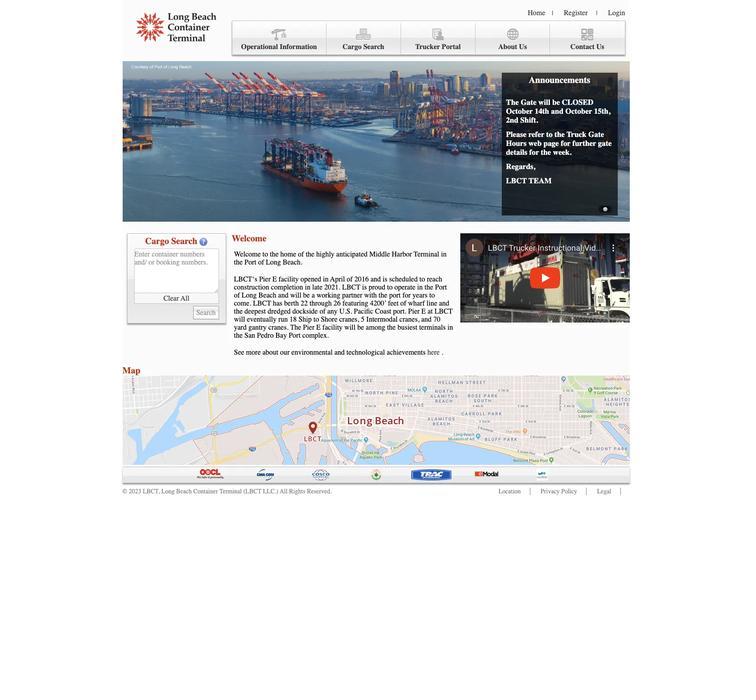 Task type: vqa. For each thing, say whether or not it's contained in the screenshot.
4200'
yes



Task type: locate. For each thing, give the bounding box(es) containing it.
line
[[427, 299, 437, 307]]

busiest
[[398, 324, 418, 332]]

more
[[246, 349, 261, 357]]

of right home at top
[[298, 250, 304, 258]]

in inside welcome to the home of the highly anticipated middle harbor terminal in the port of long beach.
[[441, 250, 447, 258]]

e up has
[[273, 275, 277, 283]]

clear
[[163, 294, 179, 302]]

has
[[273, 299, 283, 307]]

environmental
[[292, 349, 333, 357]]

beach up dredged
[[259, 291, 276, 299]]

0 vertical spatial search
[[364, 43, 384, 51]]

to right refer
[[546, 130, 553, 139]]

None submit
[[193, 306, 219, 320]]

for right page
[[561, 139, 571, 148]]

port right bay
[[289, 332, 301, 340]]

1 vertical spatial cargo search
[[145, 236, 197, 246]]

1 us from the left
[[519, 43, 527, 51]]

page
[[544, 139, 559, 148]]

facility down beach.
[[279, 275, 299, 283]]

is left scheduled
[[383, 275, 388, 283]]

us right contact
[[597, 43, 605, 51]]

the up yard
[[234, 307, 243, 315]]

of left any
[[320, 307, 326, 315]]

0 vertical spatial gate
[[521, 98, 537, 107]]

privacy policy
[[541, 488, 577, 495]]

0 vertical spatial long
[[266, 258, 281, 266]]

0 horizontal spatial us
[[519, 43, 527, 51]]

eventually
[[247, 315, 277, 324]]

october up please
[[506, 107, 533, 116]]

0 horizontal spatial e
[[273, 275, 277, 283]]

october up truck
[[566, 107, 592, 116]]

2 vertical spatial e
[[316, 324, 321, 332]]

e left at
[[422, 307, 426, 315]]

0 vertical spatial be
[[553, 98, 560, 107]]

gate inside the gate will be closed october 14th and october 15th, 2nd shift.
[[521, 98, 537, 107]]

1 horizontal spatial facility
[[323, 324, 343, 332]]

about us
[[498, 43, 527, 51]]

for inside lbct's pier e facility opened in april of 2016 and is scheduled to reach construction completion in late 2021.  lbct is proud to operate in the port of long beach and will be a working partner with the port for years to come.  lbct has berth 22 through 26 featuring 4200' feet of wharf line and the deepest dredged dockside of any u.s. pacific coast port. pier e at lbct will eventually run 18 ship to shore cranes, 5 intermodal cranes, and 70 yard gantry cranes. the pier e facility will be among the busiest terminals in the san pedro bay port complex.
[[403, 291, 411, 299]]

0 horizontal spatial be
[[303, 291, 310, 299]]

long
[[266, 258, 281, 266], [242, 291, 257, 299], [161, 488, 175, 495]]

to left home at top
[[263, 250, 268, 258]]

gate inside please refer to the truck gate hours web page for further gate details for the week.
[[589, 130, 604, 139]]

beach inside lbct's pier e facility opened in april of 2016 and is scheduled to reach construction completion in late 2021.  lbct is proud to operate in the port of long beach and will be a working partner with the port for years to come.  lbct has berth 22 through 26 featuring 4200' feet of wharf line and the deepest dredged dockside of any u.s. pacific coast port. pier e at lbct will eventually run 18 ship to shore cranes, 5 intermodal cranes, and 70 yard gantry cranes. the pier e facility will be among the busiest terminals in the san pedro bay port complex.
[[259, 291, 276, 299]]

2 horizontal spatial long
[[266, 258, 281, 266]]

2 horizontal spatial be
[[553, 98, 560, 107]]

will down 'announcements' at the right of the page
[[539, 98, 551, 107]]

2 horizontal spatial e
[[422, 307, 426, 315]]

pier right lbct's
[[259, 275, 271, 283]]

0 vertical spatial cargo
[[343, 43, 362, 51]]

register link
[[564, 9, 588, 17]]

1 horizontal spatial october
[[566, 107, 592, 116]]

to
[[546, 130, 553, 139], [263, 250, 268, 258], [420, 275, 425, 283], [387, 283, 393, 291], [430, 291, 435, 299], [314, 315, 319, 324]]

privacy policy link
[[541, 488, 577, 495]]

gate right truck
[[589, 130, 604, 139]]

legal link
[[597, 488, 612, 495]]

0 vertical spatial cargo search
[[343, 43, 384, 51]]

anticipated
[[336, 250, 368, 258]]

0 horizontal spatial cranes,
[[339, 315, 359, 324]]

gate up shift.
[[521, 98, 537, 107]]

beach left container
[[176, 488, 192, 495]]

1 vertical spatial port
[[435, 283, 447, 291]]

for right port
[[403, 291, 411, 299]]

shore
[[321, 315, 338, 324]]

hours
[[506, 139, 527, 148]]

the right run
[[290, 324, 301, 332]]

u.s.
[[340, 307, 352, 315]]

1 october from the left
[[506, 107, 533, 116]]

4200'
[[370, 299, 387, 307]]

2 horizontal spatial pier
[[408, 307, 420, 315]]

1 horizontal spatial long
[[242, 291, 257, 299]]

0 vertical spatial all
[[181, 294, 189, 302]]

1 vertical spatial beach
[[176, 488, 192, 495]]

port up lbct's
[[245, 258, 256, 266]]

register
[[564, 9, 588, 17]]

0 horizontal spatial |
[[552, 9, 553, 17]]

to right the ship
[[314, 315, 319, 324]]

all inside button
[[181, 294, 189, 302]]

gate
[[521, 98, 537, 107], [589, 130, 604, 139]]

ship
[[299, 315, 312, 324]]

berth
[[284, 299, 299, 307]]

lbct
[[506, 176, 527, 185], [342, 283, 361, 291], [253, 299, 271, 307], [435, 307, 453, 315]]

0 horizontal spatial terminal
[[220, 488, 242, 495]]

1 horizontal spatial the
[[506, 98, 519, 107]]

will left a
[[290, 291, 301, 299]]

lbct's pier e facility opened in april of 2016 and is scheduled to reach construction completion in late 2021.  lbct is proud to operate in the port of long beach and will be a working partner with the port for years to come.  lbct has berth 22 through 26 featuring 4200' feet of wharf line and the deepest dredged dockside of any u.s. pacific coast port. pier e at lbct will eventually run 18 ship to shore cranes, 5 intermodal cranes, and 70 yard gantry cranes. the pier e facility will be among the busiest terminals in the san pedro bay port complex.
[[234, 275, 453, 340]]

week.
[[553, 148, 572, 157]]

menu bar
[[232, 21, 625, 55]]

in up reach on the top right
[[441, 250, 447, 258]]

0 horizontal spatial long
[[161, 488, 175, 495]]

a
[[312, 291, 315, 299]]

long inside lbct's pier e facility opened in april of 2016 and is scheduled to reach construction completion in late 2021.  lbct is proud to operate in the port of long beach and will be a working partner with the port for years to come.  lbct has berth 22 through 26 featuring 4200' feet of wharf line and the deepest dredged dockside of any u.s. pacific coast port. pier e at lbct will eventually run 18 ship to shore cranes, 5 intermodal cranes, and 70 yard gantry cranes. the pier e facility will be among the busiest terminals in the san pedro bay port complex.
[[242, 291, 257, 299]]

1 vertical spatial all
[[280, 488, 288, 495]]

2 vertical spatial long
[[161, 488, 175, 495]]

us
[[519, 43, 527, 51], [597, 43, 605, 51]]

pier right port.
[[408, 307, 420, 315]]

all
[[181, 294, 189, 302], [280, 488, 288, 495]]

years
[[413, 291, 428, 299]]

be left among in the top of the page
[[357, 324, 364, 332]]

reach
[[427, 275, 442, 283]]

pier down the dockside
[[303, 324, 315, 332]]

to left reach on the top right
[[420, 275, 425, 283]]

1 horizontal spatial pier
[[303, 324, 315, 332]]

1 horizontal spatial us
[[597, 43, 605, 51]]

to right years
[[430, 291, 435, 299]]

cargo search inside menu bar
[[343, 43, 384, 51]]

in right late
[[323, 275, 329, 283]]

2 vertical spatial port
[[289, 332, 301, 340]]

for right details
[[529, 148, 539, 157]]

1 horizontal spatial |
[[596, 9, 598, 17]]

the right among in the top of the page
[[387, 324, 396, 332]]

home
[[280, 250, 296, 258]]

| left "login"
[[596, 9, 598, 17]]

terminal
[[414, 250, 439, 258], [220, 488, 242, 495]]

0 vertical spatial e
[[273, 275, 277, 283]]

the left truck
[[555, 130, 565, 139]]

port up line on the right of the page
[[435, 283, 447, 291]]

0 horizontal spatial pier
[[259, 275, 271, 283]]

and left 70
[[421, 315, 432, 324]]

in right operate
[[417, 283, 423, 291]]

terminal right harbor
[[414, 250, 439, 258]]

facility down any
[[323, 324, 343, 332]]

cranes, left 5
[[339, 315, 359, 324]]

partner
[[342, 291, 363, 299]]

2 vertical spatial be
[[357, 324, 364, 332]]

the left "san"
[[234, 332, 243, 340]]

0 horizontal spatial all
[[181, 294, 189, 302]]

cranes, down wharf
[[400, 315, 420, 324]]

the up lbct's
[[234, 258, 243, 266]]

operate
[[395, 283, 416, 291]]

complex.
[[302, 332, 329, 340]]

us right about on the right top of the page
[[519, 43, 527, 51]]

2 horizontal spatial port
[[435, 283, 447, 291]]

22
[[301, 299, 308, 307]]

welcome inside welcome to the home of the highly anticipated middle harbor terminal in the port of long beach.
[[234, 250, 261, 258]]

1 vertical spatial long
[[242, 291, 257, 299]]

all right clear
[[181, 294, 189, 302]]

0 vertical spatial beach
[[259, 291, 276, 299]]

1 vertical spatial the
[[290, 324, 301, 332]]

lbct up featuring
[[342, 283, 361, 291]]

will
[[539, 98, 551, 107], [290, 291, 301, 299], [234, 315, 245, 324], [345, 324, 356, 332]]

be left closed
[[553, 98, 560, 107]]

port
[[245, 258, 256, 266], [435, 283, 447, 291], [289, 332, 301, 340]]

0 horizontal spatial the
[[290, 324, 301, 332]]

1 horizontal spatial gate
[[589, 130, 604, 139]]

| right home
[[552, 9, 553, 17]]

late
[[312, 283, 323, 291]]

0 vertical spatial pier
[[259, 275, 271, 283]]

long down lbct's
[[242, 291, 257, 299]]

long right lbct,
[[161, 488, 175, 495]]

1 horizontal spatial cargo search
[[343, 43, 384, 51]]

1 horizontal spatial beach
[[259, 291, 276, 299]]

intermodal
[[367, 315, 398, 324]]

home link
[[528, 9, 545, 17]]

1 horizontal spatial port
[[289, 332, 301, 340]]

0 horizontal spatial facility
[[279, 275, 299, 283]]

cargo inside cargo search link
[[343, 43, 362, 51]]

1 vertical spatial terminal
[[220, 488, 242, 495]]

1 horizontal spatial is
[[383, 275, 388, 283]]

1 | from the left
[[552, 9, 553, 17]]

details
[[506, 148, 528, 157]]

dockside
[[293, 307, 318, 315]]

legal
[[597, 488, 612, 495]]

come.
[[234, 299, 251, 307]]

here link
[[428, 349, 440, 357]]

0 horizontal spatial for
[[403, 291, 411, 299]]

2 us from the left
[[597, 43, 605, 51]]

0 vertical spatial the
[[506, 98, 519, 107]]

port inside welcome to the home of the highly anticipated middle harbor terminal in the port of long beach.
[[245, 258, 256, 266]]

2016
[[355, 275, 369, 283]]

with
[[364, 291, 377, 299]]

1 horizontal spatial cranes,
[[400, 315, 420, 324]]

closed
[[562, 98, 594, 107]]

1 vertical spatial gate
[[589, 130, 604, 139]]

1 horizontal spatial cargo
[[343, 43, 362, 51]]

e
[[273, 275, 277, 283], [422, 307, 426, 315], [316, 324, 321, 332]]

the gate will be closed october 14th and october 15th, 2nd shift.
[[506, 98, 611, 124]]

0 horizontal spatial beach
[[176, 488, 192, 495]]

in left late
[[305, 283, 311, 291]]

beach.
[[283, 258, 302, 266]]

0 horizontal spatial cargo
[[145, 236, 169, 246]]

1 vertical spatial search
[[171, 236, 197, 246]]

2 vertical spatial pier
[[303, 324, 315, 332]]

1 vertical spatial pier
[[408, 307, 420, 315]]

the inside lbct's pier e facility opened in april of 2016 and is scheduled to reach construction completion in late 2021.  lbct is proud to operate in the port of long beach and will be a working partner with the port for years to come.  lbct has berth 22 through 26 featuring 4200' feet of wharf line and the deepest dredged dockside of any u.s. pacific coast port. pier e at lbct will eventually run 18 ship to shore cranes, 5 intermodal cranes, and 70 yard gantry cranes. the pier e facility will be among the busiest terminals in the san pedro bay port complex.
[[290, 324, 301, 332]]

welcome
[[232, 233, 267, 244], [234, 250, 261, 258]]

bay
[[275, 332, 287, 340]]

us for contact us
[[597, 43, 605, 51]]

0 horizontal spatial port
[[245, 258, 256, 266]]

1 horizontal spatial e
[[316, 324, 321, 332]]

0 horizontal spatial gate
[[521, 98, 537, 107]]

0 horizontal spatial october
[[506, 107, 533, 116]]

long left beach.
[[266, 258, 281, 266]]

llc.)
[[263, 488, 278, 495]]

our
[[280, 349, 290, 357]]

0 vertical spatial port
[[245, 258, 256, 266]]

about
[[498, 43, 517, 51]]

the left highly
[[306, 250, 315, 258]]

the
[[555, 130, 565, 139], [541, 148, 551, 157], [270, 250, 279, 258], [306, 250, 315, 258], [234, 258, 243, 266], [425, 283, 433, 291], [379, 291, 388, 299], [234, 307, 243, 315], [387, 324, 396, 332], [234, 332, 243, 340]]

of
[[298, 250, 304, 258], [258, 258, 264, 266], [347, 275, 353, 283], [234, 291, 240, 299], [401, 299, 406, 307], [320, 307, 326, 315]]

lbct left has
[[253, 299, 271, 307]]

gate
[[598, 139, 612, 148]]

truck
[[567, 130, 587, 139]]

all right llc.)
[[280, 488, 288, 495]]

0 vertical spatial terminal
[[414, 250, 439, 258]]

0 vertical spatial welcome
[[232, 233, 267, 244]]

1 vertical spatial welcome
[[234, 250, 261, 258]]

and right line on the right of the page
[[439, 299, 450, 307]]

1 horizontal spatial terminal
[[414, 250, 439, 258]]

0 horizontal spatial search
[[171, 236, 197, 246]]

5
[[361, 315, 365, 324]]

be left a
[[303, 291, 310, 299]]

terminal left the (lbct
[[220, 488, 242, 495]]

the up 2nd
[[506, 98, 519, 107]]

1 horizontal spatial search
[[364, 43, 384, 51]]

is left proud
[[362, 283, 367, 291]]

e left shore
[[316, 324, 321, 332]]



Task type: describe. For each thing, give the bounding box(es) containing it.
login link
[[608, 9, 625, 17]]

please refer to the truck gate hours web page for further gate details for the week.
[[506, 130, 612, 157]]

the up line on the right of the page
[[425, 283, 433, 291]]

run
[[278, 315, 288, 324]]

see
[[234, 349, 244, 357]]

1 vertical spatial be
[[303, 291, 310, 299]]

Enter container numbers and/ or booking numbers. text field
[[134, 249, 219, 293]]

completion
[[271, 283, 303, 291]]

0 horizontal spatial is
[[362, 283, 367, 291]]

announcements
[[529, 75, 591, 85]]

1 horizontal spatial for
[[529, 148, 539, 157]]

featuring
[[343, 299, 368, 307]]

will down come. at the top left
[[234, 315, 245, 324]]

1 cranes, from the left
[[339, 315, 359, 324]]

1 horizontal spatial be
[[357, 324, 364, 332]]

will left 5
[[345, 324, 356, 332]]

refer
[[529, 130, 545, 139]]

port.
[[393, 307, 407, 315]]

portal
[[442, 43, 461, 51]]

cargo search link
[[327, 23, 401, 55]]

to inside welcome to the home of the highly anticipated middle harbor terminal in the port of long beach.
[[263, 250, 268, 258]]

contact
[[571, 43, 595, 51]]

trucker
[[415, 43, 440, 51]]

of right feet
[[401, 299, 406, 307]]

april
[[330, 275, 345, 283]]

menu bar containing operational information
[[232, 21, 625, 55]]

location
[[499, 488, 521, 495]]

privacy
[[541, 488, 560, 495]]

the inside the gate will be closed october 14th and october 15th, 2nd shift.
[[506, 98, 519, 107]]

1 horizontal spatial all
[[280, 488, 288, 495]]

trucker portal link
[[401, 23, 476, 55]]

location link
[[499, 488, 521, 495]]

2nd
[[506, 116, 519, 124]]

.
[[442, 349, 443, 357]]

middle
[[369, 250, 390, 258]]

scheduled
[[389, 275, 418, 283]]

welcome for welcome to the home of the highly anticipated middle harbor terminal in the port of long beach.
[[234, 250, 261, 258]]

welcome for welcome
[[232, 233, 267, 244]]

deepest
[[245, 307, 266, 315]]

through
[[310, 299, 332, 307]]

feet
[[388, 299, 399, 307]]

70
[[434, 315, 441, 324]]

of up construction
[[258, 258, 264, 266]]

contact us link
[[550, 23, 625, 55]]

and up dredged
[[278, 291, 289, 299]]

further
[[573, 139, 596, 148]]

regards,​
[[506, 162, 535, 171]]

about us link
[[476, 23, 550, 55]]

san
[[245, 332, 255, 340]]

operational
[[241, 43, 278, 51]]

and right 2016
[[371, 275, 381, 283]]

lbct down regards,​
[[506, 176, 527, 185]]

(lbct
[[244, 488, 262, 495]]

technological
[[347, 349, 385, 357]]

0 vertical spatial facility
[[279, 275, 299, 283]]

us for about us
[[519, 43, 527, 51]]

of down lbct's
[[234, 291, 240, 299]]

2 october from the left
[[566, 107, 592, 116]]

proud
[[369, 283, 385, 291]]

information
[[280, 43, 317, 51]]

login
[[608, 9, 625, 17]]

will inside the gate will be closed october 14th and october 15th, 2nd shift.
[[539, 98, 551, 107]]

long inside welcome to the home of the highly anticipated middle harbor terminal in the port of long beach.
[[266, 258, 281, 266]]

welcome to the home of the highly anticipated middle harbor terminal in the port of long beach.
[[234, 250, 447, 266]]

any
[[327, 307, 338, 315]]

to right proud
[[387, 283, 393, 291]]

clear all button
[[134, 293, 219, 304]]

at
[[428, 307, 433, 315]]

operational information
[[241, 43, 317, 51]]

pacific
[[354, 307, 373, 315]]

web
[[529, 139, 542, 148]]

and left technological
[[335, 349, 345, 357]]

1 vertical spatial cargo
[[145, 236, 169, 246]]

26
[[334, 299, 341, 307]]

working
[[317, 291, 341, 299]]

harbor
[[392, 250, 412, 258]]

the left home at top
[[270, 250, 279, 258]]

in right 70
[[448, 324, 453, 332]]

team
[[529, 176, 552, 185]]

1 vertical spatial facility
[[323, 324, 343, 332]]

opened
[[301, 275, 321, 283]]

among
[[366, 324, 385, 332]]

terminal inside welcome to the home of the highly anticipated middle harbor terminal in the port of long beach.
[[414, 250, 439, 258]]

search inside menu bar
[[364, 43, 384, 51]]

to inside please refer to the truck gate hours web page for further gate details for the week.
[[546, 130, 553, 139]]

dredged
[[268, 307, 291, 315]]

port
[[389, 291, 401, 299]]

15th,
[[594, 107, 611, 116]]

please
[[506, 130, 527, 139]]

©
[[122, 488, 127, 495]]

2 horizontal spatial for
[[561, 139, 571, 148]]

coast
[[375, 307, 391, 315]]

the left port
[[379, 291, 388, 299]]

wharf
[[408, 299, 425, 307]]

be inside the gate will be closed october 14th and october 15th, 2nd shift.
[[553, 98, 560, 107]]

container
[[193, 488, 218, 495]]

home
[[528, 9, 545, 17]]

here
[[428, 349, 440, 357]]

highly
[[316, 250, 335, 258]]

the left week. at the top right
[[541, 148, 551, 157]]

© 2023 lbct, long beach container terminal (lbct llc.) all rights reserved.
[[122, 488, 332, 495]]

about
[[263, 349, 278, 357]]

trucker portal
[[415, 43, 461, 51]]

yard
[[234, 324, 247, 332]]

terminals
[[419, 324, 446, 332]]

18
[[290, 315, 297, 324]]

2 | from the left
[[596, 9, 598, 17]]

reserved.
[[307, 488, 332, 495]]

clear all
[[163, 294, 189, 302]]

0 horizontal spatial cargo search
[[145, 236, 197, 246]]

cranes.
[[269, 324, 289, 332]]

2 cranes, from the left
[[400, 315, 420, 324]]

lbct right at
[[435, 307, 453, 315]]

gantry
[[249, 324, 267, 332]]

operational information link
[[232, 23, 327, 55]]

1 vertical spatial e
[[422, 307, 426, 315]]

of left 2016
[[347, 275, 353, 283]]



